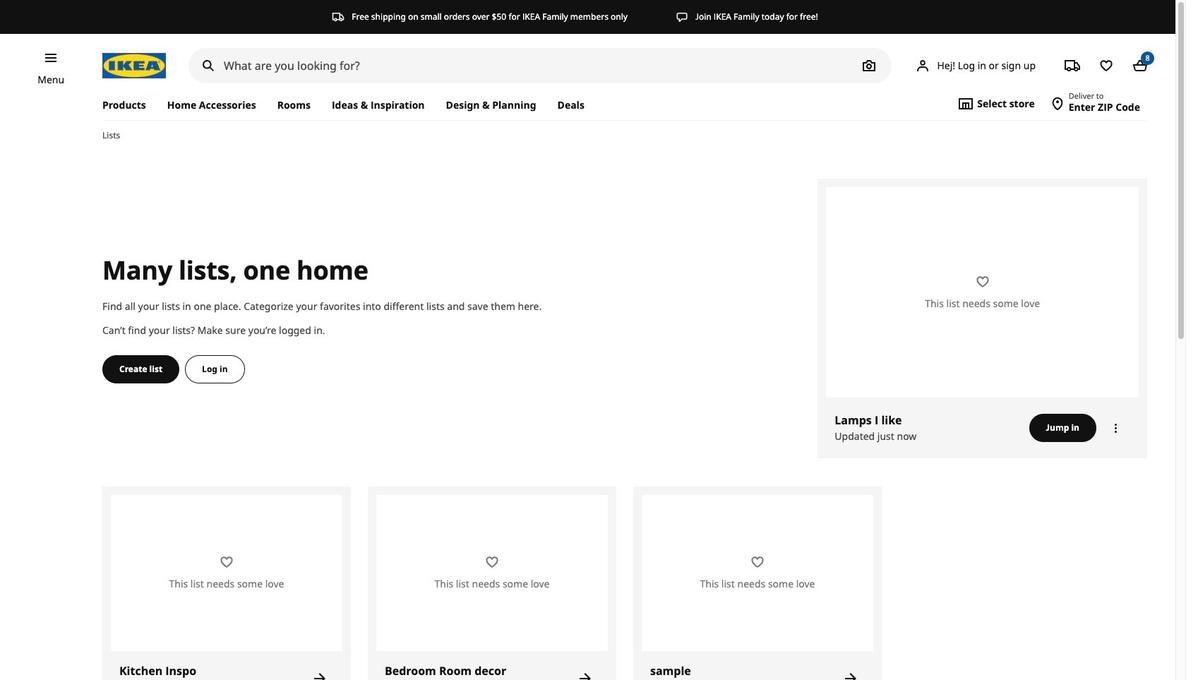 Task type: locate. For each thing, give the bounding box(es) containing it.
None search field
[[189, 48, 893, 83]]

ikea logotype, go to start page image
[[102, 53, 166, 78]]

Search by product text field
[[189, 48, 893, 83]]



Task type: vqa. For each thing, say whether or not it's contained in the screenshot.
off
no



